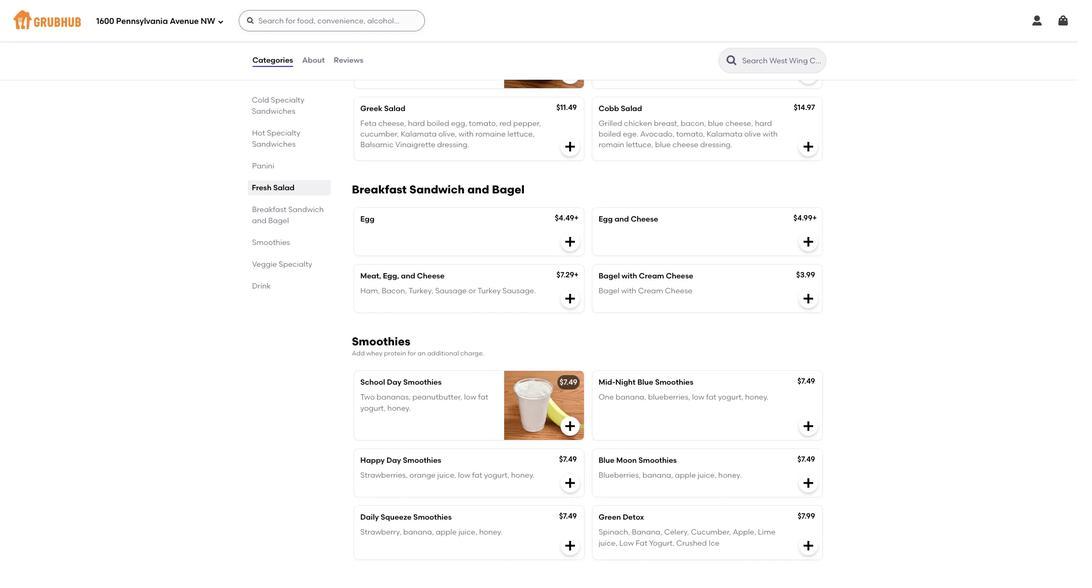 Task type: vqa. For each thing, say whether or not it's contained in the screenshot.


Task type: locate. For each thing, give the bounding box(es) containing it.
hard up 'olive'
[[755, 119, 772, 128]]

0 vertical spatial tomato,
[[469, 119, 498, 128]]

juice,
[[438, 472, 456, 481], [698, 472, 717, 481], [459, 529, 478, 538], [599, 539, 618, 548]]

1 vertical spatial apple
[[436, 529, 457, 538]]

1 sandwiches from the top
[[252, 107, 295, 116]]

sandwiches inside hot specialty sandwiches
[[252, 140, 295, 149]]

1 horizontal spatial kalamata
[[707, 130, 743, 139]]

1 vertical spatial romaine
[[413, 52, 443, 61]]

+ for $4.49
[[574, 214, 579, 223]]

svg image
[[1031, 14, 1044, 27], [217, 18, 224, 25], [802, 68, 815, 81], [564, 140, 577, 153], [802, 140, 815, 153], [564, 236, 577, 248], [802, 420, 815, 433], [564, 540, 577, 553], [802, 540, 815, 553]]

hard inside grilled chicken breast, bacon, blue cheese, hard boiled ege. avocado, tomato, kalamata olive with romain lettuce, blue cheese dressing.
[[755, 119, 772, 128]]

fresh salad
[[252, 184, 295, 193]]

tomato,
[[599, 41, 629, 50]]

with inside grilled chicken breast, bacon, blue cheese, hard boiled ege. avocado, tomato, kalamata olive with romain lettuce, blue cheese dressing.
[[763, 130, 778, 139]]

lettuce, inside tomato, carrot, cucumber, with romaine lettuce, balsamic vinaigrette.
[[746, 41, 773, 50]]

tomato, down bacon,
[[676, 130, 705, 139]]

1 horizontal spatial blue
[[638, 378, 654, 387]]

low for blueberries,
[[692, 393, 705, 402]]

low for peanutbutter,
[[464, 393, 477, 402]]

chicken
[[624, 119, 652, 128]]

low right the orange
[[458, 472, 471, 481]]

breakfast down fresh salad
[[252, 205, 286, 214]]

0 vertical spatial boiled
[[427, 119, 449, 128]]

cheese, inside feta cheese, hard boiled egg, tomato, red pepper, cucumber, kalamata olive, with romaine lettuce, balsamic vinaigrette dressing.
[[378, 119, 406, 128]]

day
[[387, 378, 402, 387], [387, 457, 401, 466]]

specialty right hot
[[267, 129, 300, 138]]

tomato, carrot, cucumber, with romaine lettuce, balsamic vinaigrette. button
[[592, 19, 822, 88]]

salad inside tab
[[273, 184, 295, 193]]

0 vertical spatial caesar
[[360, 26, 387, 35]]

0 vertical spatial specialty
[[271, 96, 304, 105]]

$7.49 for strawberries, orange juice, low fat yogurt, honey.
[[559, 455, 577, 465]]

apple down daily squeeze smoothies
[[436, 529, 457, 538]]

day up strawberries,
[[387, 457, 401, 466]]

1 horizontal spatial romaine
[[476, 130, 506, 139]]

1 horizontal spatial cheese,
[[726, 119, 754, 128]]

turkey,
[[409, 287, 434, 296]]

1 vertical spatial tomato,
[[676, 130, 705, 139]]

blue
[[708, 119, 724, 128], [655, 141, 671, 150]]

hard
[[408, 119, 425, 128], [755, 119, 772, 128]]

cold specialty sandwiches
[[252, 96, 304, 116]]

1 vertical spatial breakfast sandwich and bagel
[[252, 205, 324, 226]]

day for school
[[387, 378, 402, 387]]

veggie
[[252, 260, 277, 269]]

$4.49 +
[[555, 214, 579, 223]]

banana,
[[616, 393, 647, 402], [643, 472, 673, 481], [404, 529, 434, 538]]

honey. for two bananas, peanutbutter, low fat yogurt, honey.
[[388, 404, 411, 413]]

main navigation navigation
[[0, 0, 1079, 42]]

salad for greek salad
[[384, 104, 406, 113]]

pepper,
[[513, 119, 541, 128]]

dressing. right cheese
[[701, 141, 733, 150]]

1 vertical spatial caesar
[[360, 62, 387, 72]]

banana, for squeeze
[[404, 529, 434, 538]]

caesar
[[360, 26, 387, 35], [360, 62, 387, 72]]

1 egg from the left
[[360, 215, 375, 224]]

about button
[[302, 42, 325, 80]]

smoothies up blueberries, banana, apple juice, honey.
[[639, 457, 677, 466]]

search icon image
[[726, 54, 738, 67]]

0 vertical spatial banana,
[[616, 393, 647, 402]]

1 horizontal spatial apple
[[675, 472, 696, 481]]

strawberries,
[[360, 472, 408, 481]]

lettuce, down ege.
[[626, 141, 654, 150]]

0 horizontal spatial egg
[[360, 215, 375, 224]]

mid-night blue smoothies
[[599, 378, 694, 387]]

$7.29 +
[[557, 271, 579, 280]]

blue right bacon,
[[708, 119, 724, 128]]

blue
[[638, 378, 654, 387], [599, 457, 615, 466]]

smoothies up whey
[[352, 335, 411, 348]]

cucumber, up vinaigrette.
[[656, 41, 695, 50]]

ham,
[[360, 287, 380, 296]]

1 horizontal spatial breakfast
[[352, 183, 407, 196]]

specialty for veggie specialty
[[279, 260, 312, 269]]

0 horizontal spatial breakfast
[[252, 205, 286, 214]]

kalamata
[[401, 130, 437, 139], [707, 130, 743, 139]]

0 vertical spatial breakfast
[[352, 183, 407, 196]]

banana, down blue moon smoothies on the bottom right of the page
[[643, 472, 673, 481]]

whey
[[366, 350, 383, 357]]

tomato,
[[469, 119, 498, 128], [676, 130, 705, 139]]

2 vertical spatial banana,
[[404, 529, 434, 538]]

1 vertical spatial yogurt,
[[360, 404, 386, 413]]

yogurt, inside two bananas, peanutbutter, low fat yogurt, honey.
[[360, 404, 386, 413]]

specialty down smoothies tab
[[279, 260, 312, 269]]

apple,
[[733, 529, 756, 538]]

blue down the avocado,
[[655, 141, 671, 150]]

specialty
[[271, 96, 304, 105], [267, 129, 300, 138], [279, 260, 312, 269]]

salad up parmesan,
[[389, 26, 410, 35]]

avocado,
[[641, 130, 675, 139]]

1 horizontal spatial yogurt,
[[484, 472, 510, 481]]

crushed
[[677, 539, 707, 548]]

breakfast down balsamic
[[352, 183, 407, 196]]

sandwich down fresh salad tab
[[288, 205, 324, 214]]

lettuce, down the pepper,
[[508, 130, 535, 139]]

carrot,
[[630, 41, 654, 50]]

2 horizontal spatial yogurt,
[[718, 393, 744, 402]]

drink tab
[[252, 281, 326, 292]]

dressing. down olive,
[[437, 141, 469, 150]]

bananas,
[[377, 393, 411, 402]]

1600
[[96, 16, 114, 26]]

1 cheese, from the left
[[378, 119, 406, 128]]

1 vertical spatial sandwich
[[288, 205, 324, 214]]

low
[[464, 393, 477, 402], [692, 393, 705, 402], [458, 472, 471, 481]]

1 horizontal spatial cucumber,
[[656, 41, 695, 50]]

1600 pennsylvania avenue nw
[[96, 16, 215, 26]]

cucumber,
[[656, 41, 695, 50], [360, 130, 399, 139]]

dressing. inside feta cheese, hard boiled egg, tomato, red pepper, cucumber, kalamata olive, with romaine lettuce, balsamic vinaigrette dressing.
[[437, 141, 469, 150]]

honey. inside two bananas, peanutbutter, low fat yogurt, honey.
[[388, 404, 411, 413]]

lettuce, up the search west wing cafe - penn ave search box
[[746, 41, 773, 50]]

2 vertical spatial specialty
[[279, 260, 312, 269]]

0 horizontal spatial apple
[[436, 529, 457, 538]]

with
[[697, 41, 712, 50], [396, 52, 411, 61], [459, 130, 474, 139], [763, 130, 778, 139], [622, 272, 637, 281], [621, 287, 637, 296]]

green
[[599, 513, 621, 523]]

kalamata up the vinaigrette
[[401, 130, 437, 139]]

ham, bacon, turkey, sausage or turkey sausage.
[[360, 287, 536, 296]]

breakfast sandwich and bagel up smoothies tab
[[252, 205, 324, 226]]

blue left moon
[[599, 457, 615, 466]]

romaine up search icon
[[714, 41, 744, 50]]

bagel inside tab
[[268, 217, 289, 226]]

boiled down grilled on the top of page
[[599, 130, 621, 139]]

0 horizontal spatial boiled
[[427, 119, 449, 128]]

salad for cobb salad
[[621, 104, 642, 113]]

low right peanutbutter, at the bottom left
[[464, 393, 477, 402]]

avenue
[[170, 16, 199, 26]]

1 vertical spatial bagel with cream cheese
[[599, 287, 693, 296]]

0 horizontal spatial cheese,
[[378, 119, 406, 128]]

sandwiches down hot
[[252, 140, 295, 149]]

2 cheese, from the left
[[726, 119, 754, 128]]

0 vertical spatial day
[[387, 378, 402, 387]]

cucumber, up balsamic
[[360, 130, 399, 139]]

with inside shredded parmesan, house croutons, with romaine lettuce, caesar dressing.
[[396, 52, 411, 61]]

kalamata inside feta cheese, hard boiled egg, tomato, red pepper, cucumber, kalamata olive, with romaine lettuce, balsamic vinaigrette dressing.
[[401, 130, 437, 139]]

romaine inside tomato, carrot, cucumber, with romaine lettuce, balsamic vinaigrette.
[[714, 41, 744, 50]]

0 vertical spatial apple
[[675, 472, 696, 481]]

hard up the vinaigrette
[[408, 119, 425, 128]]

fat inside two bananas, peanutbutter, low fat yogurt, honey.
[[478, 393, 488, 402]]

salad right greek
[[384, 104, 406, 113]]

2 horizontal spatial dressing.
[[701, 141, 733, 150]]

lettuce, down the house
[[445, 52, 472, 61]]

cold
[[252, 96, 269, 105]]

dressing. inside grilled chicken breast, bacon, blue cheese, hard boiled ege. avocado, tomato, kalamata olive with romain lettuce, blue cheese dressing.
[[701, 141, 733, 150]]

dressing. inside shredded parmesan, house croutons, with romaine lettuce, caesar dressing.
[[389, 62, 421, 72]]

yogurt,
[[718, 393, 744, 402], [360, 404, 386, 413], [484, 472, 510, 481]]

2 hard from the left
[[755, 119, 772, 128]]

lettuce,
[[746, 41, 773, 50], [445, 52, 472, 61], [508, 130, 535, 139], [626, 141, 654, 150]]

2 kalamata from the left
[[707, 130, 743, 139]]

$11.49
[[557, 103, 577, 112]]

1 vertical spatial breakfast
[[252, 205, 286, 214]]

greek salad
[[360, 104, 406, 113]]

1 horizontal spatial egg
[[599, 215, 613, 224]]

breakfast inside tab
[[252, 205, 286, 214]]

1 vertical spatial cucumber,
[[360, 130, 399, 139]]

banana, for moon
[[643, 472, 673, 481]]

lettuce, inside grilled chicken breast, bacon, blue cheese, hard boiled ege. avocado, tomato, kalamata olive with romain lettuce, blue cheese dressing.
[[626, 141, 654, 150]]

2 caesar from the top
[[360, 62, 387, 72]]

banana,
[[632, 529, 663, 538]]

0 vertical spatial cucumber,
[[656, 41, 695, 50]]

sandwiches inside "cold specialty sandwiches"
[[252, 107, 295, 116]]

cucumber,
[[691, 529, 731, 538]]

2 vertical spatial romaine
[[476, 130, 506, 139]]

0 horizontal spatial romaine
[[413, 52, 443, 61]]

svg image
[[1057, 14, 1070, 27], [246, 16, 255, 25], [564, 68, 577, 81], [802, 236, 815, 248], [564, 292, 577, 305], [802, 292, 815, 305], [564, 420, 577, 433], [564, 477, 577, 490], [802, 477, 815, 490]]

banana, down daily squeeze smoothies
[[404, 529, 434, 538]]

specialty inside "cold specialty sandwiches"
[[271, 96, 304, 105]]

0 horizontal spatial dressing.
[[389, 62, 421, 72]]

yogurt,
[[649, 539, 675, 548]]

svg image for shredded parmesan, house croutons, with romaine lettuce, caesar dressing.
[[564, 68, 577, 81]]

0 horizontal spatial sandwich
[[288, 205, 324, 214]]

tomato, left red
[[469, 119, 498, 128]]

2 sandwiches from the top
[[252, 140, 295, 149]]

smoothies
[[252, 238, 290, 247], [352, 335, 411, 348], [403, 378, 442, 387], [655, 378, 694, 387], [403, 457, 441, 466], [639, 457, 677, 466], [413, 513, 452, 523]]

low inside two bananas, peanutbutter, low fat yogurt, honey.
[[464, 393, 477, 402]]

0 vertical spatial sandwiches
[[252, 107, 295, 116]]

1 horizontal spatial breakfast sandwich and bagel
[[352, 183, 525, 196]]

veggie specialty tab
[[252, 259, 326, 270]]

salad right fresh
[[273, 184, 295, 193]]

0 horizontal spatial breakfast sandwich and bagel
[[252, 205, 324, 226]]

day up bananas,
[[387, 378, 402, 387]]

cucumber, inside feta cheese, hard boiled egg, tomato, red pepper, cucumber, kalamata olive, with romaine lettuce, balsamic vinaigrette dressing.
[[360, 130, 399, 139]]

kalamata left 'olive'
[[707, 130, 743, 139]]

0 vertical spatial blue
[[708, 119, 724, 128]]

blue right night
[[638, 378, 654, 387]]

fat
[[478, 393, 488, 402], [707, 393, 717, 402], [472, 472, 482, 481]]

add
[[352, 350, 365, 357]]

low
[[620, 539, 634, 548]]

sandwiches down cold
[[252, 107, 295, 116]]

smoothies up veggie
[[252, 238, 290, 247]]

1 vertical spatial banana,
[[643, 472, 673, 481]]

low for juice,
[[458, 472, 471, 481]]

0 horizontal spatial blue
[[655, 141, 671, 150]]

1 vertical spatial sandwiches
[[252, 140, 295, 149]]

cheese
[[631, 215, 659, 224], [417, 272, 445, 281], [666, 272, 694, 281], [665, 287, 693, 296]]

specialty for cold specialty sandwiches
[[271, 96, 304, 105]]

1 vertical spatial day
[[387, 457, 401, 466]]

sandwich
[[410, 183, 465, 196], [288, 205, 324, 214]]

feta
[[360, 119, 377, 128]]

with inside tomato, carrot, cucumber, with romaine lettuce, balsamic vinaigrette.
[[697, 41, 712, 50]]

0 vertical spatial romaine
[[714, 41, 744, 50]]

0 horizontal spatial yogurt,
[[360, 404, 386, 413]]

1 vertical spatial blue
[[599, 457, 615, 466]]

breakfast
[[352, 183, 407, 196], [252, 205, 286, 214]]

sandwich down the vinaigrette
[[410, 183, 465, 196]]

cheese, up 'olive'
[[726, 119, 754, 128]]

cheese, down the "greek salad" on the left of page
[[378, 119, 406, 128]]

0 horizontal spatial blue
[[599, 457, 615, 466]]

1 horizontal spatial tomato,
[[676, 130, 705, 139]]

dressing. down parmesan,
[[389, 62, 421, 72]]

honey.
[[745, 393, 769, 402], [388, 404, 411, 413], [511, 472, 535, 481], [719, 472, 742, 481], [479, 529, 503, 538]]

romaine down parmesan,
[[413, 52, 443, 61]]

olive
[[745, 130, 761, 139]]

2 egg from the left
[[599, 215, 613, 224]]

romaine
[[714, 41, 744, 50], [413, 52, 443, 61], [476, 130, 506, 139]]

1 vertical spatial boiled
[[599, 130, 621, 139]]

2 vertical spatial yogurt,
[[484, 472, 510, 481]]

0 horizontal spatial tomato,
[[469, 119, 498, 128]]

0 horizontal spatial hard
[[408, 119, 425, 128]]

night
[[616, 378, 636, 387]]

$7.49 for strawberry, banana, apple juice, honey.
[[559, 512, 577, 521]]

romaine down red
[[476, 130, 506, 139]]

yogurt, for two bananas, peanutbutter, low fat yogurt, honey.
[[360, 404, 386, 413]]

apple down blue moon smoothies on the bottom right of the page
[[675, 472, 696, 481]]

$7.49 for blueberries, banana, apple juice, honey.
[[798, 455, 815, 465]]

0 horizontal spatial cucumber,
[[360, 130, 399, 139]]

banana, for night
[[616, 393, 647, 402]]

2 horizontal spatial romaine
[[714, 41, 744, 50]]

bagel with cream cheese
[[599, 272, 694, 281], [599, 287, 693, 296]]

1 horizontal spatial blue
[[708, 119, 724, 128]]

0 vertical spatial sandwich
[[410, 183, 465, 196]]

1 kalamata from the left
[[401, 130, 437, 139]]

caesar up shredded
[[360, 26, 387, 35]]

low right blueberries,
[[692, 393, 705, 402]]

specialty inside hot specialty sandwiches
[[267, 129, 300, 138]]

0 vertical spatial yogurt,
[[718, 393, 744, 402]]

feta cheese, hard boiled egg, tomato, red pepper, cucumber, kalamata olive, with romaine lettuce, balsamic vinaigrette dressing.
[[360, 119, 541, 150]]

strawberry,
[[360, 529, 402, 538]]

egg
[[360, 215, 375, 224], [599, 215, 613, 224]]

1 horizontal spatial boiled
[[599, 130, 621, 139]]

specialty right cold
[[271, 96, 304, 105]]

1 horizontal spatial hard
[[755, 119, 772, 128]]

blueberries,
[[599, 472, 641, 481]]

breakfast sandwich and bagel tab
[[252, 204, 326, 227]]

boiled up olive,
[[427, 119, 449, 128]]

salad up chicken
[[621, 104, 642, 113]]

svg image for bagel with cream cheese
[[802, 292, 815, 305]]

breakfast sandwich and bagel down the vinaigrette
[[352, 183, 525, 196]]

bagel
[[492, 183, 525, 196], [268, 217, 289, 226], [599, 272, 620, 281], [599, 287, 620, 296]]

$7.49 for one banana, blueberries, low fat yogurt, honey.
[[798, 377, 815, 386]]

1 hard from the left
[[408, 119, 425, 128]]

svg image for strawberries, orange juice, low fat yogurt, honey.
[[564, 477, 577, 490]]

+ for $4.99
[[813, 214, 817, 223]]

1 vertical spatial blue
[[655, 141, 671, 150]]

1 vertical spatial specialty
[[267, 129, 300, 138]]

fresh
[[252, 184, 272, 193]]

0 vertical spatial bagel with cream cheese
[[599, 272, 694, 281]]

banana, down night
[[616, 393, 647, 402]]

svg image for ham, bacon, turkey, sausage or turkey sausage.
[[564, 292, 577, 305]]

1 horizontal spatial dressing.
[[437, 141, 469, 150]]

0 horizontal spatial kalamata
[[401, 130, 437, 139]]

caesar down croutons,
[[360, 62, 387, 72]]

breakfast sandwich and bagel
[[352, 183, 525, 196], [252, 205, 324, 226]]



Task type: describe. For each thing, give the bounding box(es) containing it.
fat
[[636, 539, 648, 548]]

tomato, carrot, cucumber, with romaine lettuce, balsamic vinaigrette.
[[599, 41, 773, 61]]

happy day smoothies
[[360, 457, 441, 466]]

shredded
[[360, 41, 396, 50]]

hot specialty sandwiches
[[252, 129, 300, 149]]

sandwich inside tab
[[288, 205, 324, 214]]

0 vertical spatial blue
[[638, 378, 654, 387]]

smoothies up blueberries,
[[655, 378, 694, 387]]

detox
[[623, 513, 644, 523]]

cobb
[[599, 104, 619, 113]]

vinaigrette
[[395, 141, 436, 150]]

romaine inside shredded parmesan, house croutons, with romaine lettuce, caesar dressing.
[[413, 52, 443, 61]]

for
[[408, 350, 416, 357]]

specialty for hot specialty sandwiches
[[267, 129, 300, 138]]

balsamic
[[599, 52, 632, 61]]

sausage
[[435, 287, 467, 296]]

boiled inside feta cheese, hard boiled egg, tomato, red pepper, cucumber, kalamata olive, with romaine lettuce, balsamic vinaigrette dressing.
[[427, 119, 449, 128]]

1 bagel with cream cheese from the top
[[599, 272, 694, 281]]

bacon,
[[382, 287, 407, 296]]

breakfast sandwich and bagel inside tab
[[252, 205, 324, 226]]

sausage.
[[503, 287, 536, 296]]

bacon,
[[681, 119, 706, 128]]

nw
[[201, 16, 215, 26]]

panini
[[252, 162, 274, 171]]

celery,
[[664, 529, 689, 538]]

smoothies inside smoothies tab
[[252, 238, 290, 247]]

one
[[599, 393, 614, 402]]

school day smoothies image
[[504, 371, 584, 441]]

categories button
[[252, 42, 294, 80]]

balsamic
[[360, 141, 394, 150]]

school day smoothies
[[360, 378, 442, 387]]

Search for food, convenience, alcohol... search field
[[239, 10, 425, 31]]

fat for peanutbutter,
[[478, 393, 488, 402]]

ice
[[709, 539, 720, 548]]

Search West Wing Cafe - Penn Ave search field
[[741, 56, 823, 66]]

grilled
[[599, 119, 623, 128]]

fat for juice,
[[472, 472, 482, 481]]

protein
[[384, 350, 406, 357]]

green detox
[[599, 513, 644, 523]]

blueberries, banana, apple juice, honey.
[[599, 472, 742, 481]]

egg,
[[451, 119, 467, 128]]

1 caesar from the top
[[360, 26, 387, 35]]

cold specialty sandwiches tab
[[252, 95, 326, 117]]

juice, inside spinach, banana, celery, cucumber, apple, lime juice, low fat yogurt, crushed ice
[[599, 539, 618, 548]]

$14.97
[[794, 103, 815, 112]]

$7.29
[[557, 271, 574, 280]]

smoothies up two bananas, peanutbutter, low fat yogurt, honey.
[[403, 378, 442, 387]]

lettuce, inside shredded parmesan, house croutons, with romaine lettuce, caesar dressing.
[[445, 52, 472, 61]]

$4.99 +
[[794, 214, 817, 223]]

caesar salad image
[[504, 19, 584, 88]]

apple for blue moon smoothies
[[675, 472, 696, 481]]

peanutbutter,
[[413, 393, 462, 402]]

spinach,
[[599, 529, 630, 538]]

olive,
[[439, 130, 457, 139]]

moon
[[617, 457, 637, 466]]

cucumber, inside tomato, carrot, cucumber, with romaine lettuce, balsamic vinaigrette.
[[656, 41, 695, 50]]

reviews
[[334, 56, 364, 65]]

grilled chicken breast, bacon, blue cheese, hard boiled ege. avocado, tomato, kalamata olive with romain lettuce, blue cheese dressing.
[[599, 119, 778, 150]]

smoothies tab
[[252, 237, 326, 248]]

boiled inside grilled chicken breast, bacon, blue cheese, hard boiled ege. avocado, tomato, kalamata olive with romain lettuce, blue cheese dressing.
[[599, 130, 621, 139]]

lettuce, inside feta cheese, hard boiled egg, tomato, red pepper, cucumber, kalamata olive, with romaine lettuce, balsamic vinaigrette dressing.
[[508, 130, 535, 139]]

cheese, inside grilled chicken breast, bacon, blue cheese, hard boiled ege. avocado, tomato, kalamata olive with romain lettuce, blue cheese dressing.
[[726, 119, 754, 128]]

reviews button
[[333, 42, 364, 80]]

about
[[302, 56, 325, 65]]

veggie specialty
[[252, 260, 312, 269]]

svg image for two bananas, peanutbutter, low fat yogurt, honey.
[[564, 420, 577, 433]]

honey. for one banana, blueberries, low fat yogurt, honey.
[[745, 393, 769, 402]]

$7.99
[[798, 512, 815, 521]]

+ for $7.29
[[574, 271, 579, 280]]

tomato, inside grilled chicken breast, bacon, blue cheese, hard boiled ege. avocado, tomato, kalamata olive with romain lettuce, blue cheese dressing.
[[676, 130, 705, 139]]

smoothies up the orange
[[403, 457, 441, 466]]

egg,
[[383, 272, 399, 281]]

charge.
[[461, 350, 484, 357]]

caesar inside shredded parmesan, house croutons, with romaine lettuce, caesar dressing.
[[360, 62, 387, 72]]

meat, egg, and cheese
[[360, 272, 445, 281]]

daily
[[360, 513, 379, 523]]

additional
[[427, 350, 459, 357]]

apple for daily squeeze smoothies
[[436, 529, 457, 538]]

hot specialty sandwiches tab
[[252, 128, 326, 150]]

sandwiches for cold
[[252, 107, 295, 116]]

ege.
[[623, 130, 639, 139]]

smoothies up strawberry, banana, apple juice, honey.
[[413, 513, 452, 523]]

svg image for blueberries, banana, apple juice, honey.
[[802, 477, 815, 490]]

fat for blueberries,
[[707, 393, 717, 402]]

panini tab
[[252, 161, 326, 172]]

$4.49
[[555, 214, 574, 223]]

yogurt, for strawberries, orange juice, low fat yogurt, honey.
[[484, 472, 510, 481]]

0 vertical spatial cream
[[639, 272, 664, 281]]

pennsylvania
[[116, 16, 168, 26]]

strawberries, orange juice, low fat yogurt, honey.
[[360, 472, 535, 481]]

0 vertical spatial breakfast sandwich and bagel
[[352, 183, 525, 196]]

lime
[[758, 529, 776, 538]]

romaine inside feta cheese, hard boiled egg, tomato, red pepper, cucumber, kalamata olive, with romaine lettuce, balsamic vinaigrette dressing.
[[476, 130, 506, 139]]

categories
[[252, 56, 293, 65]]

school
[[360, 378, 385, 387]]

salad for caesar salad
[[389, 26, 410, 35]]

yogurt, for one banana, blueberries, low fat yogurt, honey.
[[718, 393, 744, 402]]

squeeze
[[381, 513, 412, 523]]

egg for egg
[[360, 215, 375, 224]]

cheese
[[673, 141, 699, 150]]

day for happy
[[387, 457, 401, 466]]

2 bagel with cream cheese from the top
[[599, 287, 693, 296]]

egg and cheese
[[599, 215, 659, 224]]

parmesan,
[[398, 41, 436, 50]]

greek
[[360, 104, 383, 113]]

breast,
[[654, 119, 679, 128]]

vinaigrette.
[[634, 52, 675, 61]]

with inside feta cheese, hard boiled egg, tomato, red pepper, cucumber, kalamata olive, with romaine lettuce, balsamic vinaigrette dressing.
[[459, 130, 474, 139]]

1 horizontal spatial sandwich
[[410, 183, 465, 196]]

and inside tab
[[252, 217, 266, 226]]

sandwiches for hot
[[252, 140, 295, 149]]

kalamata inside grilled chicken breast, bacon, blue cheese, hard boiled ege. avocado, tomato, kalamata olive with romain lettuce, blue cheese dressing.
[[707, 130, 743, 139]]

1 vertical spatial cream
[[638, 287, 664, 296]]

red
[[500, 119, 512, 128]]

meat,
[[360, 272, 381, 281]]

spinach, banana, celery, cucumber, apple, lime juice, low fat yogurt, crushed ice
[[599, 529, 776, 548]]

mid-
[[599, 378, 616, 387]]

$4.99
[[794, 214, 813, 223]]

happy
[[360, 457, 385, 466]]

smoothies inside smoothies add whey protein for an additional charge.
[[352, 335, 411, 348]]

hot
[[252, 129, 265, 138]]

hard inside feta cheese, hard boiled egg, tomato, red pepper, cucumber, kalamata olive, with romaine lettuce, balsamic vinaigrette dressing.
[[408, 119, 425, 128]]

romain
[[599, 141, 625, 150]]

one banana, blueberries, low fat yogurt, honey.
[[599, 393, 769, 402]]

tomato, inside feta cheese, hard boiled egg, tomato, red pepper, cucumber, kalamata olive, with romaine lettuce, balsamic vinaigrette dressing.
[[469, 119, 498, 128]]

shredded parmesan, house croutons, with romaine lettuce, caesar dressing.
[[360, 41, 472, 72]]

egg for egg and cheese
[[599, 215, 613, 224]]

drink
[[252, 282, 271, 291]]

or
[[469, 287, 476, 296]]

daily squeeze smoothies
[[360, 513, 452, 523]]

two bananas, peanutbutter, low fat yogurt, honey.
[[360, 393, 488, 413]]

blue moon smoothies
[[599, 457, 677, 466]]

honey. for strawberries, orange juice, low fat yogurt, honey.
[[511, 472, 535, 481]]

croutons,
[[360, 52, 394, 61]]

fresh salad tab
[[252, 183, 326, 194]]

blueberries,
[[648, 393, 691, 402]]



